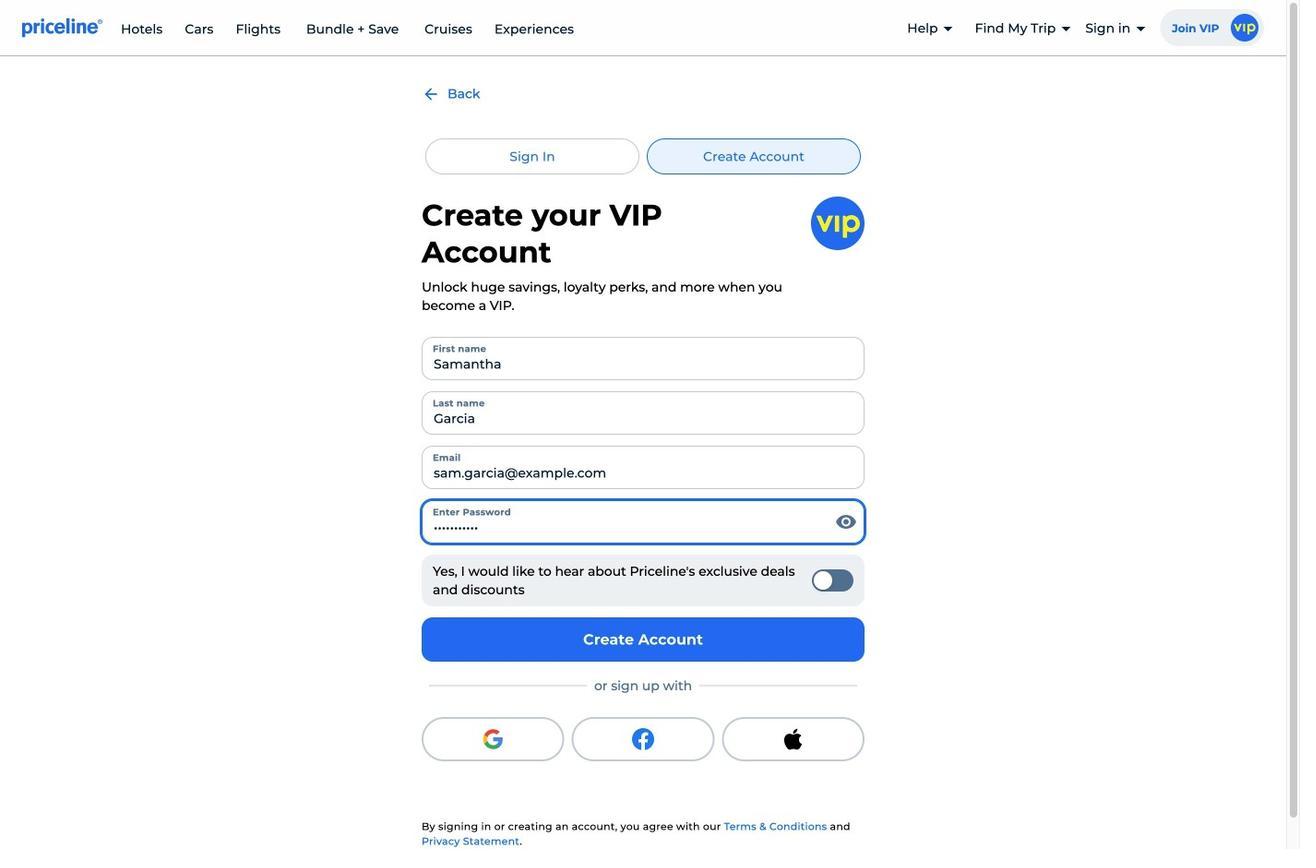 Task type: locate. For each thing, give the bounding box(es) containing it.
sign in with google image
[[482, 728, 504, 750]]

First name text field
[[422, 337, 865, 380]]

tab list
[[422, 138, 865, 174]]

sign in with facebook image
[[632, 728, 655, 750]]

sign in with apple image
[[783, 728, 805, 750]]

Last name text field
[[422, 391, 865, 435]]

priceline.com home image
[[22, 18, 102, 38]]

Enter Password password field
[[422, 500, 865, 544]]



Task type: vqa. For each thing, say whether or not it's contained in the screenshot.
tab list
yes



Task type: describe. For each thing, give the bounding box(es) containing it.
vip badge icon image
[[1232, 14, 1259, 42]]

vip logo image
[[811, 197, 865, 250]]

Email text field
[[422, 446, 865, 489]]



